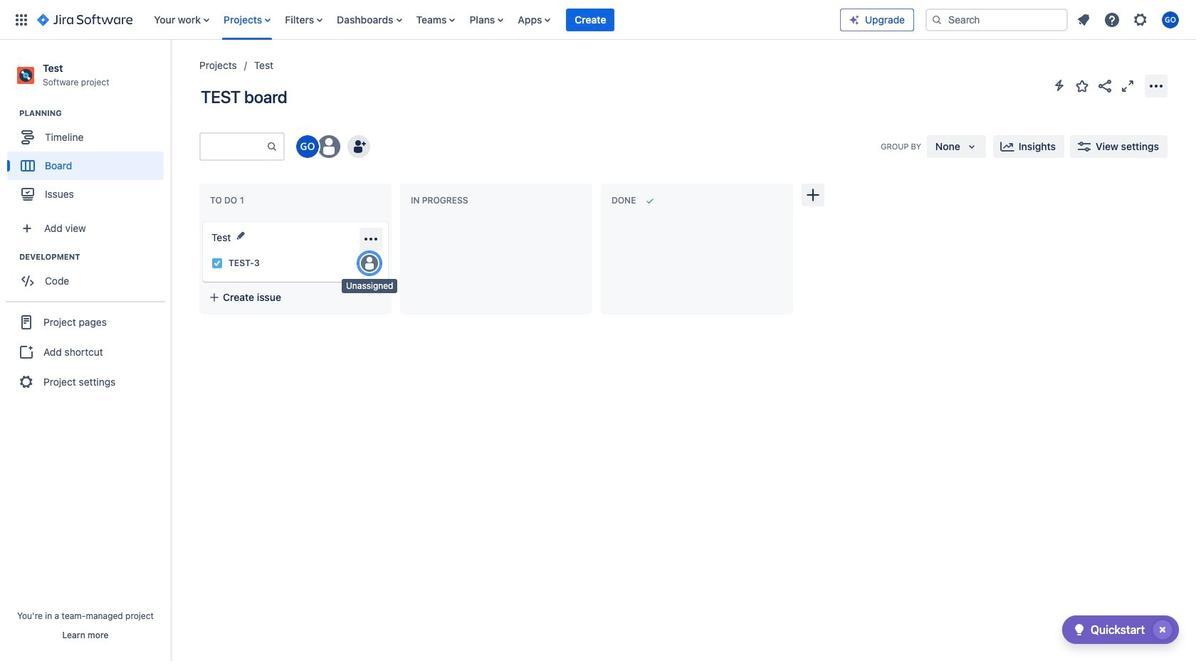 Task type: describe. For each thing, give the bounding box(es) containing it.
notifications image
[[1075, 11, 1092, 28]]

Search this board text field
[[201, 134, 266, 160]]

group for development "image"
[[7, 252, 170, 300]]

Search field
[[926, 8, 1068, 31]]

planning image
[[2, 105, 19, 122]]

edit summary image
[[235, 230, 247, 242]]

help image
[[1104, 11, 1121, 28]]

add people image
[[350, 138, 367, 155]]

automations menu button icon image
[[1051, 77, 1068, 94]]

sidebar element
[[0, 40, 171, 662]]

development image
[[2, 249, 19, 266]]

your profile and settings image
[[1162, 11, 1179, 28]]



Task type: vqa. For each thing, say whether or not it's contained in the screenshot.
Your profile and settings 'icon'
yes



Task type: locate. For each thing, give the bounding box(es) containing it.
create issue image
[[193, 212, 210, 229]]

sidebar navigation image
[[155, 57, 187, 85]]

settings image
[[1132, 11, 1149, 28]]

search image
[[931, 14, 943, 25]]

group
[[7, 108, 170, 213], [7, 252, 170, 300], [6, 301, 165, 402]]

2 vertical spatial group
[[6, 301, 165, 402]]

0 vertical spatial heading
[[19, 108, 170, 119]]

heading
[[19, 108, 170, 119], [19, 252, 170, 263]]

jira software image
[[37, 11, 133, 28], [37, 11, 133, 28]]

banner
[[0, 0, 1196, 40]]

0 horizontal spatial list
[[147, 0, 840, 40]]

1 horizontal spatial list
[[1071, 7, 1188, 32]]

enter full screen image
[[1119, 77, 1137, 94]]

check image
[[1071, 622, 1088, 639]]

more actions for test-3 test image
[[362, 231, 380, 248]]

1 vertical spatial heading
[[19, 252, 170, 263]]

tooltip
[[342, 279, 398, 293]]

1 heading from the top
[[19, 108, 170, 119]]

group for planning icon
[[7, 108, 170, 213]]

list item
[[566, 0, 615, 40]]

heading for development "image"'s group
[[19, 252, 170, 263]]

0 vertical spatial group
[[7, 108, 170, 213]]

create column image
[[805, 187, 822, 204]]

star test board image
[[1074, 77, 1091, 94]]

heading for group related to planning icon
[[19, 108, 170, 119]]

more actions image
[[1148, 77, 1165, 94]]

task image
[[212, 258, 223, 269]]

dismiss quickstart image
[[1152, 619, 1174, 642]]

2 heading from the top
[[19, 252, 170, 263]]

to do element
[[210, 195, 247, 206]]

appswitcher icon image
[[13, 11, 30, 28]]

None search field
[[926, 8, 1068, 31]]

primary element
[[9, 0, 840, 40]]

1 vertical spatial group
[[7, 252, 170, 300]]

list
[[147, 0, 840, 40], [1071, 7, 1188, 32]]



